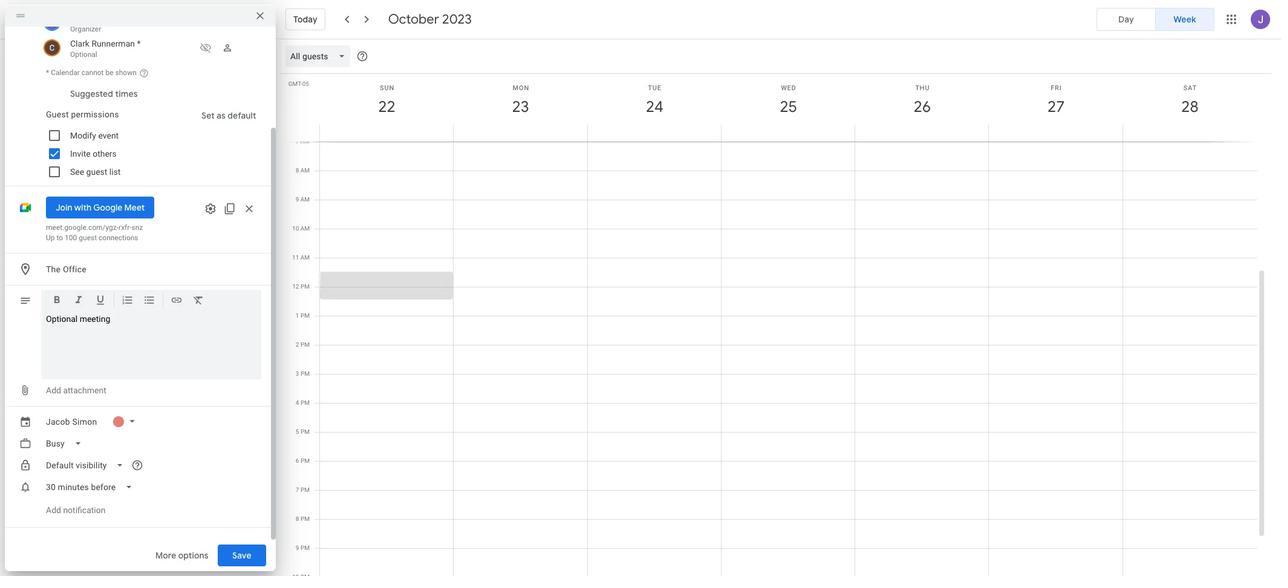 Task type: describe. For each thing, give the bounding box(es) containing it.
am for 11 am
[[301, 254, 310, 261]]

permissions
[[71, 110, 119, 119]]

pm for 2 pm
[[301, 341, 310, 348]]

jacob
[[46, 417, 70, 427]]

the office
[[46, 264, 87, 274]]

am for 7 am
[[301, 138, 310, 145]]

7 for 7 pm
[[296, 487, 299, 493]]

1
[[296, 312, 299, 319]]

0 vertical spatial guest
[[86, 167, 107, 177]]

friday, october 27 element
[[1043, 93, 1071, 121]]

add notification
[[46, 505, 106, 515]]

invite
[[70, 149, 91, 159]]

* inside clark runnerman * optional
[[137, 39, 141, 48]]

set
[[202, 110, 215, 121]]

25
[[779, 97, 797, 117]]

office
[[63, 264, 87, 274]]

8 am
[[296, 167, 310, 174]]

default
[[228, 110, 257, 121]]

am for 8 am
[[301, 167, 310, 174]]

add attachment
[[46, 386, 106, 395]]

group containing guest permissions
[[41, 105, 261, 181]]

fri 27
[[1047, 84, 1065, 117]]

27
[[1047, 97, 1065, 117]]

wed 25
[[779, 84, 797, 117]]

suggested
[[70, 88, 113, 99]]

100
[[65, 234, 77, 242]]

set as default button
[[197, 105, 261, 126]]

meet.google.com/ygz-rxfr-snz up to 100 guest connections
[[46, 223, 143, 242]]

as
[[217, 110, 226, 121]]

25 column header
[[721, 74, 856, 142]]

saturday, october 28 element
[[1177, 93, 1205, 121]]

italic image
[[73, 294, 85, 308]]

bold image
[[51, 294, 63, 308]]

connections
[[99, 234, 138, 242]]

tuesday, october 24 element
[[641, 93, 669, 121]]

times
[[115, 88, 138, 99]]

mon 23
[[512, 84, 530, 117]]

guest inside meet.google.com/ygz-rxfr-snz up to 100 guest connections
[[79, 234, 97, 242]]

mon
[[513, 84, 530, 92]]

tue
[[648, 84, 662, 92]]

simon
[[72, 417, 97, 427]]

27 column header
[[989, 74, 1124, 142]]

6 pm
[[296, 458, 310, 464]]

event
[[98, 131, 119, 140]]

clark
[[70, 39, 90, 48]]

optional inside text field
[[46, 314, 78, 324]]

pm for 5 pm
[[301, 428, 310, 435]]

pm for 4 pm
[[301, 399, 310, 406]]

meet.google.com/ygz-
[[46, 223, 119, 232]]

add for add notification
[[46, 505, 61, 515]]

monday, october 23 element
[[507, 93, 535, 121]]

wednesday, october 25 element
[[775, 93, 803, 121]]

sat 28
[[1181, 84, 1198, 117]]

pm for 6 pm
[[301, 458, 310, 464]]

modify event
[[70, 131, 119, 140]]

pm for 8 pm
[[301, 516, 310, 522]]

add notification button
[[41, 496, 110, 525]]

optional meeting
[[46, 314, 110, 324]]

am for 9 am
[[301, 196, 310, 203]]

add for add attachment
[[46, 386, 61, 395]]

11 am
[[292, 254, 310, 261]]

see guest list
[[70, 167, 121, 177]]

23
[[512, 97, 529, 117]]

12 pm
[[292, 283, 310, 290]]

jacob simon, organizer tree item
[[41, 10, 261, 36]]

thursday, october 26 element
[[909, 93, 937, 121]]

thu 26
[[913, 84, 931, 117]]

be
[[106, 68, 114, 77]]

calendar
[[51, 68, 80, 77]]

option group containing day
[[1097, 8, 1215, 31]]

list
[[109, 167, 121, 177]]

add attachment button
[[41, 379, 111, 401]]

8 for 8 am
[[296, 167, 299, 174]]

am for 10 am
[[301, 225, 310, 232]]

suggested times
[[70, 88, 138, 99]]

meeting
[[80, 314, 110, 324]]

1 vertical spatial *
[[46, 68, 49, 77]]

shown
[[115, 68, 137, 77]]

pm for 9 pm
[[301, 545, 310, 551]]

pm for 3 pm
[[301, 370, 310, 377]]

others
[[93, 149, 117, 159]]

3
[[296, 370, 299, 377]]

join with google meet
[[56, 202, 145, 213]]

7 am
[[296, 138, 310, 145]]

9 pm
[[296, 545, 310, 551]]

sat
[[1184, 84, 1198, 92]]

jacob simon
[[46, 417, 97, 427]]

invite others
[[70, 149, 117, 159]]



Task type: vqa. For each thing, say whether or not it's contained in the screenshot.
Guests invited to this event. tree
yes



Task type: locate. For each thing, give the bounding box(es) containing it.
4 am from the top
[[301, 225, 310, 232]]

formatting options toolbar
[[41, 290, 261, 315]]

notification
[[63, 505, 106, 515]]

google
[[93, 202, 122, 213]]

2023
[[442, 11, 472, 28]]

pm right "5"
[[301, 428, 310, 435]]

with
[[74, 202, 91, 213]]

6 pm from the top
[[301, 428, 310, 435]]

2 9 from the top
[[296, 545, 299, 551]]

4
[[296, 399, 299, 406]]

22
[[378, 97, 395, 117]]

pm right the 6
[[301, 458, 310, 464]]

* down jacob simon, organizer tree item
[[137, 39, 141, 48]]

4 pm from the top
[[301, 370, 310, 377]]

0 vertical spatial optional
[[70, 50, 97, 59]]

8 pm from the top
[[301, 487, 310, 493]]

modify
[[70, 131, 96, 140]]

Week radio
[[1156, 8, 1215, 31]]

add inside add notification button
[[46, 505, 61, 515]]

5
[[296, 428, 299, 435]]

1 am from the top
[[301, 138, 310, 145]]

remove formatting image
[[192, 294, 205, 308]]

8 down 7 am
[[296, 167, 299, 174]]

1 pm
[[296, 312, 310, 319]]

1 vertical spatial 9
[[296, 545, 299, 551]]

fri
[[1051, 84, 1063, 92]]

cannot
[[82, 68, 104, 77]]

add inside the 'add attachment' button
[[46, 386, 61, 395]]

sun 22
[[378, 84, 395, 117]]

1 vertical spatial add
[[46, 505, 61, 515]]

26
[[913, 97, 931, 117]]

snz
[[132, 223, 143, 232]]

1 vertical spatial optional
[[46, 314, 78, 324]]

thu
[[916, 84, 930, 92]]

wed
[[781, 84, 797, 92]]

Description text field
[[46, 314, 257, 375]]

8 down 7 pm
[[296, 516, 299, 522]]

grid
[[281, 39, 1267, 576]]

2 pm
[[296, 341, 310, 348]]

Day radio
[[1097, 8, 1157, 31]]

12
[[292, 283, 299, 290]]

add
[[46, 386, 61, 395], [46, 505, 61, 515]]

8 for 8 pm
[[296, 516, 299, 522]]

guest left 'list'
[[86, 167, 107, 177]]

11
[[292, 254, 299, 261]]

guest permissions
[[46, 110, 119, 119]]

set as default
[[202, 110, 257, 121]]

10
[[292, 225, 299, 232]]

up
[[46, 234, 55, 242]]

1 7 from the top
[[296, 138, 299, 145]]

am up 8 am
[[301, 138, 310, 145]]

underline image
[[94, 294, 107, 308]]

0 vertical spatial 8
[[296, 167, 299, 174]]

sun
[[380, 84, 395, 92]]

1 vertical spatial 7
[[296, 487, 299, 493]]

gmt-
[[289, 80, 302, 87]]

join with google meet link
[[46, 197, 154, 218]]

22 column header
[[320, 74, 454, 142]]

7 pm
[[296, 487, 310, 493]]

1 vertical spatial guest
[[79, 234, 97, 242]]

5 am from the top
[[301, 254, 310, 261]]

pm right 1
[[301, 312, 310, 319]]

8 pm
[[296, 516, 310, 522]]

9 for 9 am
[[296, 196, 299, 203]]

optional down clark
[[70, 50, 97, 59]]

group
[[41, 105, 261, 181]]

pm for 7 pm
[[301, 487, 310, 493]]

the office button
[[41, 258, 261, 280]]

the
[[46, 264, 61, 274]]

meet
[[124, 202, 145, 213]]

7 up 8 am
[[296, 138, 299, 145]]

am down 7 am
[[301, 167, 310, 174]]

suggested times button
[[65, 83, 143, 105]]

2
[[296, 341, 299, 348]]

1 pm from the top
[[301, 283, 310, 290]]

0 vertical spatial 9
[[296, 196, 299, 203]]

pm right '12'
[[301, 283, 310, 290]]

pm down 6 pm
[[301, 487, 310, 493]]

insert link image
[[171, 294, 183, 308]]

0 horizontal spatial *
[[46, 68, 49, 77]]

0 vertical spatial *
[[137, 39, 141, 48]]

10 pm from the top
[[301, 545, 310, 551]]

guest down meet.google.com/ygz-
[[79, 234, 97, 242]]

9 am
[[296, 196, 310, 203]]

9
[[296, 196, 299, 203], [296, 545, 299, 551]]

2 8 from the top
[[296, 516, 299, 522]]

pm right the 3
[[301, 370, 310, 377]]

attachment
[[63, 386, 106, 395]]

* calendar cannot be shown
[[46, 68, 137, 77]]

4 pm
[[296, 399, 310, 406]]

am down 8 am
[[301, 196, 310, 203]]

9 pm from the top
[[301, 516, 310, 522]]

05
[[302, 80, 309, 87]]

pm for 1 pm
[[301, 312, 310, 319]]

1 horizontal spatial *
[[137, 39, 141, 48]]

option group
[[1097, 8, 1215, 31]]

week
[[1174, 14, 1197, 25]]

day
[[1119, 14, 1135, 25]]

1 8 from the top
[[296, 167, 299, 174]]

7 pm from the top
[[301, 458, 310, 464]]

10 am
[[292, 225, 310, 232]]

2 am from the top
[[301, 167, 310, 174]]

am right 10
[[301, 225, 310, 232]]

to
[[57, 234, 63, 242]]

9 up 10
[[296, 196, 299, 203]]

7 for 7 am
[[296, 138, 299, 145]]

1 add from the top
[[46, 386, 61, 395]]

23 column header
[[453, 74, 588, 142]]

2 pm from the top
[[301, 312, 310, 319]]

28 column header
[[1123, 74, 1258, 142]]

1 9 from the top
[[296, 196, 299, 203]]

3 pm
[[296, 370, 310, 377]]

guest
[[46, 110, 69, 119]]

8
[[296, 167, 299, 174], [296, 516, 299, 522]]

optional inside clark runnerman * optional
[[70, 50, 97, 59]]

gmt-05
[[289, 80, 309, 87]]

3 pm from the top
[[301, 341, 310, 348]]

add left notification
[[46, 505, 61, 515]]

am right 11
[[301, 254, 310, 261]]

clark runnerman, optional tree item
[[41, 36, 261, 61]]

pm right 4
[[301, 399, 310, 406]]

1 vertical spatial 8
[[296, 516, 299, 522]]

3 am from the top
[[301, 196, 310, 203]]

9 down 8 pm on the left bottom
[[296, 545, 299, 551]]

pm for 12 pm
[[301, 283, 310, 290]]

today
[[294, 14, 318, 25]]

today button
[[286, 5, 325, 34]]

5 pm
[[296, 428, 310, 435]]

2 add from the top
[[46, 505, 61, 515]]

2 7 from the top
[[296, 487, 299, 493]]

pm down 7 pm
[[301, 516, 310, 522]]

show schedule of clark runnerman image
[[196, 38, 215, 57]]

pm right 2
[[301, 341, 310, 348]]

pm
[[301, 283, 310, 290], [301, 312, 310, 319], [301, 341, 310, 348], [301, 370, 310, 377], [301, 399, 310, 406], [301, 428, 310, 435], [301, 458, 310, 464], [301, 487, 310, 493], [301, 516, 310, 522], [301, 545, 310, 551]]

guests invited to this event. tree
[[41, 10, 261, 61]]

bulleted list image
[[143, 294, 156, 308]]

24
[[645, 97, 663, 117]]

guest
[[86, 167, 107, 177], [79, 234, 97, 242]]

0 vertical spatial 7
[[296, 138, 299, 145]]

sunday, october 22 element
[[373, 93, 401, 121]]

join
[[56, 202, 72, 213]]

numbered list image
[[122, 294, 134, 308]]

october
[[388, 11, 439, 28]]

organizer
[[70, 25, 101, 33]]

None field
[[286, 45, 355, 67], [41, 433, 91, 455], [41, 455, 134, 476], [41, 476, 142, 498], [286, 45, 355, 67], [41, 433, 91, 455], [41, 455, 134, 476], [41, 476, 142, 498]]

add left attachment
[[46, 386, 61, 395]]

6
[[296, 458, 299, 464]]

7 down the 6
[[296, 487, 299, 493]]

9 for 9 pm
[[296, 545, 299, 551]]

5 pm from the top
[[301, 399, 310, 406]]

24 column header
[[587, 74, 722, 142]]

28
[[1181, 97, 1198, 117]]

tue 24
[[645, 84, 663, 117]]

* left calendar
[[46, 68, 49, 77]]

grid containing 22
[[281, 39, 1267, 576]]

0 vertical spatial add
[[46, 386, 61, 395]]

optional
[[70, 50, 97, 59], [46, 314, 78, 324]]

pm down 8 pm on the left bottom
[[301, 545, 310, 551]]

see
[[70, 167, 84, 177]]

rxfr-
[[119, 223, 132, 232]]

26 column header
[[855, 74, 990, 142]]

clark runnerman * optional
[[70, 39, 141, 59]]

optional down 'bold' image
[[46, 314, 78, 324]]



